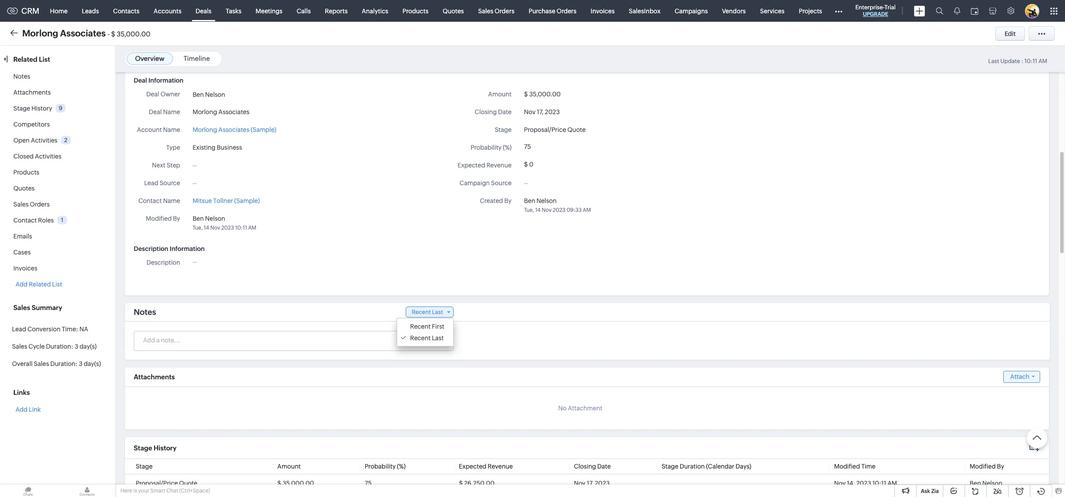 Task type: locate. For each thing, give the bounding box(es) containing it.
-
[[108, 30, 110, 38]]

0 vertical spatial name
[[163, 109, 180, 116]]

add up sales summary
[[16, 281, 28, 288]]

revenue up campaign source
[[487, 162, 512, 169]]

0 vertical spatial list
[[39, 56, 50, 63]]

associates up morlong associates (sample)
[[219, 109, 250, 116]]

last down first
[[432, 335, 444, 342]]

invoices link down cases
[[13, 265, 37, 272]]

1 horizontal spatial orders
[[495, 7, 515, 14]]

stage history up smart
[[134, 445, 177, 452]]

0 vertical spatial closing
[[475, 109, 497, 116]]

duration: for overall sales duration:
[[50, 361, 78, 368]]

purchase orders link
[[522, 0, 584, 22]]

10:11 right :
[[1025, 58, 1038, 64]]

1 vertical spatial day(s)
[[84, 361, 101, 368]]

expected up $ 26,250.00
[[459, 463, 487, 470]]

description for description
[[147, 259, 180, 266]]

contact
[[138, 197, 162, 205], [13, 217, 37, 224]]

is
[[133, 488, 137, 494]]

contact roles
[[13, 217, 54, 224]]

deal for deal information
[[134, 77, 147, 84]]

0 horizontal spatial lead
[[12, 326, 26, 333]]

14 for created by
[[535, 207, 541, 213]]

morlong down crm
[[22, 28, 58, 38]]

by
[[505, 197, 512, 205], [173, 215, 180, 222], [998, 463, 1005, 470]]

2 vertical spatial deal
[[149, 109, 162, 116]]

crm
[[21, 6, 39, 16]]

open activities link
[[13, 137, 57, 144]]

add left link
[[16, 406, 28, 413]]

morlong for morlong associates - $ 35,000.00
[[22, 28, 58, 38]]

orders left purchase
[[495, 7, 515, 14]]

name up "type"
[[163, 126, 180, 133]]

revenue up 26,250.00
[[488, 463, 513, 470]]

business
[[217, 144, 242, 151]]

26,250.00
[[464, 480, 495, 487]]

1 horizontal spatial probability
[[471, 144, 502, 151]]

1 horizontal spatial sales orders link
[[471, 0, 522, 22]]

0 vertical spatial day(s)
[[80, 343, 97, 350]]

mitsue tollner (sample) link
[[193, 197, 260, 206]]

purchase orders
[[529, 7, 577, 14]]

0 horizontal spatial date
[[498, 109, 512, 116]]

associates up business
[[219, 126, 250, 133]]

0 vertical spatial 10:11
[[1025, 58, 1038, 64]]

profile image
[[1026, 4, 1040, 18]]

1 horizontal spatial modified by
[[970, 463, 1005, 470]]

day(s) for overall sales duration: 3 day(s)
[[84, 361, 101, 368]]

open
[[13, 137, 30, 144]]

next step
[[152, 162, 180, 169]]

35,000.00 inside the morlong associates - $ 35,000.00
[[117, 30, 151, 38]]

source up created by
[[491, 180, 512, 187]]

closing date
[[475, 109, 512, 116], [574, 463, 611, 470]]

0 horizontal spatial by
[[173, 215, 180, 222]]

2 vertical spatial 10:11
[[873, 480, 887, 487]]

expected revenue up 26,250.00
[[459, 463, 513, 470]]

14 inside "ben nelson tue, 14 nov 2023 10:11 am"
[[204, 225, 209, 231]]

amount left $  35,000.00
[[488, 91, 512, 98]]

morlong
[[22, 28, 58, 38], [193, 109, 217, 116], [193, 126, 217, 133]]

information for deal information
[[148, 77, 184, 84]]

ask
[[921, 489, 931, 495]]

overall sales duration: 3 day(s)
[[12, 361, 101, 368]]

am inside ben nelson tue, 14 nov 2023 09:33 am
[[583, 207, 591, 213]]

analytics link
[[355, 0, 396, 22]]

recent last down 'recent first'
[[410, 335, 444, 342]]

0 horizontal spatial modified by
[[146, 215, 180, 222]]

quote
[[568, 126, 586, 133], [179, 480, 197, 487]]

(sample)
[[251, 126, 276, 133], [234, 197, 260, 205]]

recent left first
[[410, 323, 431, 330]]

morlong for morlong associates
[[193, 109, 217, 116]]

stage history down attachments link
[[13, 105, 52, 112]]

3 name from the top
[[163, 197, 180, 205]]

tollner
[[213, 197, 233, 205]]

0 horizontal spatial proposal/price quote
[[136, 480, 197, 487]]

orders up roles
[[30, 201, 50, 208]]

1 vertical spatial 35,000.00
[[529, 91, 561, 98]]

0 vertical spatial products link
[[396, 0, 436, 22]]

1 vertical spatial expected revenue
[[459, 463, 513, 470]]

products right 'analytics'
[[403, 7, 429, 14]]

mitsue
[[193, 197, 212, 205]]

products link
[[396, 0, 436, 22], [13, 169, 39, 176]]

activities down open activities link
[[35, 153, 62, 160]]

0 horizontal spatial 14
[[204, 225, 209, 231]]

1 name from the top
[[163, 109, 180, 116]]

by for ben nelson tue, 14 nov 2023 09:33 am
[[505, 197, 512, 205]]

no attachment
[[559, 405, 603, 412]]

invoices
[[591, 7, 615, 14], [13, 265, 37, 272]]

3 for sales cycle duration:
[[75, 343, 78, 350]]

0 horizontal spatial attachments
[[13, 89, 51, 96]]

0 horizontal spatial contact
[[13, 217, 37, 224]]

$ for $  35,000.00
[[524, 91, 528, 98]]

0 horizontal spatial quotes
[[13, 185, 35, 192]]

amount up $ 35,000.00
[[277, 463, 301, 470]]

14 inside ben nelson tue, 14 nov 2023 09:33 am
[[535, 207, 541, 213]]

information
[[148, 77, 184, 84], [170, 245, 205, 253]]

1 vertical spatial products link
[[13, 169, 39, 176]]

orders right purchase
[[557, 7, 577, 14]]

timeline link
[[184, 55, 210, 62]]

list up summary
[[52, 281, 62, 288]]

meetings link
[[249, 0, 290, 22]]

recent up 'recent first'
[[412, 309, 431, 316]]

2 add from the top
[[16, 406, 28, 413]]

1 vertical spatial ben nelson
[[970, 480, 1003, 487]]

recent last
[[412, 309, 443, 316], [410, 335, 444, 342]]

1 horizontal spatial closing date
[[574, 463, 611, 470]]

deal down overview
[[134, 77, 147, 84]]

nov inside "ben nelson tue, 14 nov 2023 10:11 am"
[[210, 225, 220, 231]]

deal for deal name
[[149, 109, 162, 116]]

0 horizontal spatial closing
[[475, 109, 497, 116]]

account name
[[137, 126, 180, 133]]

contacts link
[[106, 0, 147, 22]]

your
[[138, 488, 149, 494]]

1 horizontal spatial list
[[52, 281, 62, 288]]

information for description information
[[170, 245, 205, 253]]

activities for open activities
[[31, 137, 57, 144]]

1 horizontal spatial proposal/price quote
[[524, 126, 586, 133]]

ben inside "ben nelson tue, 14 nov 2023 10:11 am"
[[193, 215, 204, 222]]

Add a note... field
[[134, 336, 453, 345]]

1 horizontal spatial (%)
[[503, 144, 512, 151]]

modified
[[146, 215, 172, 222], [835, 463, 861, 470], [970, 463, 996, 470]]

list up attachments link
[[39, 56, 50, 63]]

duration: up overall sales duration: 3 day(s)
[[46, 343, 73, 350]]

profile element
[[1020, 0, 1045, 22]]

0 vertical spatial invoices link
[[584, 0, 622, 22]]

source
[[160, 180, 180, 187], [491, 180, 512, 187]]

0 vertical spatial quote
[[568, 126, 586, 133]]

1 vertical spatial revenue
[[488, 463, 513, 470]]

0 vertical spatial sales orders link
[[471, 0, 522, 22]]

sales cycle duration: 3 day(s)
[[12, 343, 97, 350]]

lead
[[144, 180, 158, 187], [12, 326, 26, 333]]

tue, inside "ben nelson tue, 14 nov 2023 10:11 am"
[[193, 225, 203, 231]]

history down attachments link
[[31, 105, 52, 112]]

projects link
[[792, 0, 830, 22]]

recent first
[[410, 323, 445, 330]]

0 horizontal spatial list
[[39, 56, 50, 63]]

lead for lead source
[[144, 180, 158, 187]]

attachments link
[[13, 89, 51, 96]]

tue, inside ben nelson tue, 14 nov 2023 09:33 am
[[524, 207, 534, 213]]

0 horizontal spatial stage history
[[13, 105, 52, 112]]

0 horizontal spatial 35,000.00
[[117, 30, 151, 38]]

lead down the next
[[144, 180, 158, 187]]

invoices down cases
[[13, 265, 37, 272]]

0 horizontal spatial source
[[160, 180, 180, 187]]

35,000.00
[[117, 30, 151, 38], [529, 91, 561, 98], [283, 480, 314, 487]]

1 vertical spatial related
[[29, 281, 51, 288]]

1 horizontal spatial notes
[[134, 308, 156, 317]]

0 horizontal spatial proposal/price
[[136, 480, 178, 487]]

1 vertical spatial modified by
[[970, 463, 1005, 470]]

sales
[[478, 7, 494, 14], [13, 201, 29, 208], [13, 304, 30, 312], [12, 343, 27, 350], [34, 361, 49, 368]]

3 down sales cycle duration: 3 day(s)
[[79, 361, 83, 368]]

here
[[120, 488, 132, 494]]

3
[[75, 343, 78, 350], [79, 361, 83, 368]]

0 vertical spatial products
[[403, 7, 429, 14]]

2023
[[545, 109, 560, 116], [553, 207, 566, 213], [221, 225, 234, 231], [595, 480, 610, 487], [857, 480, 872, 487]]

purchase
[[529, 7, 556, 14]]

10:11 down time
[[873, 480, 887, 487]]

0 horizontal spatial 75
[[365, 480, 372, 487]]

0 horizontal spatial notes
[[13, 73, 30, 80]]

0 vertical spatial nov 17, 2023
[[524, 109, 560, 116]]

list
[[39, 56, 50, 63], [52, 281, 62, 288]]

$ for $ 35,000.00
[[277, 480, 281, 487]]

2 name from the top
[[163, 126, 180, 133]]

1 vertical spatial contact
[[13, 217, 37, 224]]

name down lead source
[[163, 197, 180, 205]]

accounts
[[154, 7, 182, 14]]

1 source from the left
[[160, 180, 180, 187]]

ben nelson tue, 14 nov 2023 09:33 am
[[524, 197, 591, 213]]

$ 35,000.00
[[277, 480, 314, 487]]

0 vertical spatial stage history
[[13, 105, 52, 112]]

lead for lead conversion time: na
[[12, 326, 26, 333]]

create menu element
[[909, 0, 931, 22]]

description information
[[134, 245, 205, 253]]

day(s)
[[80, 343, 97, 350], [84, 361, 101, 368]]

related up sales summary
[[29, 281, 51, 288]]

0 horizontal spatial invoices
[[13, 265, 37, 272]]

related list
[[13, 56, 52, 63]]

proposal/price up smart
[[136, 480, 178, 487]]

calendar image
[[971, 7, 979, 14]]

lead left the conversion
[[12, 326, 26, 333]]

associates inside morlong associates (sample) link
[[219, 126, 250, 133]]

activities for closed activities
[[35, 153, 62, 160]]

name down owner
[[163, 109, 180, 116]]

1 horizontal spatial quotes
[[443, 7, 464, 14]]

1 vertical spatial nov 17, 2023
[[574, 480, 610, 487]]

timeline
[[184, 55, 210, 62]]

stage history
[[13, 105, 52, 112], [134, 445, 177, 452]]

0 horizontal spatial amount
[[277, 463, 301, 470]]

search image
[[936, 7, 944, 15]]

history up here is your smart chat (ctrl+space)
[[154, 445, 177, 452]]

2 vertical spatial by
[[998, 463, 1005, 470]]

invoices link left salesinbox
[[584, 0, 622, 22]]

closed
[[13, 153, 34, 160]]

2 source from the left
[[491, 180, 512, 187]]

1 vertical spatial 75
[[365, 480, 372, 487]]

0 vertical spatial contact
[[138, 197, 162, 205]]

recent last up 'recent first'
[[412, 309, 443, 316]]

duration: down sales cycle duration: 3 day(s)
[[50, 361, 78, 368]]

expected up campaign
[[458, 162, 485, 169]]

deal for deal owner
[[146, 91, 159, 98]]

contact down lead source
[[138, 197, 162, 205]]

proposal/price quote up here is your smart chat (ctrl+space)
[[136, 480, 197, 487]]

1 vertical spatial description
[[147, 259, 180, 266]]

associates for morlong associates
[[219, 109, 250, 116]]

1 horizontal spatial 3
[[79, 361, 83, 368]]

2 horizontal spatial 10:11
[[1025, 58, 1038, 64]]

morlong up morlong associates (sample)
[[193, 109, 217, 116]]

0 horizontal spatial 3
[[75, 343, 78, 350]]

(calendar
[[706, 463, 735, 470]]

revenue
[[487, 162, 512, 169], [488, 463, 513, 470]]

morlong up existing
[[193, 126, 217, 133]]

14
[[535, 207, 541, 213], [204, 225, 209, 231]]

products down the closed on the top left of the page
[[13, 169, 39, 176]]

2 vertical spatial morlong
[[193, 126, 217, 133]]

products link right 'analytics'
[[396, 0, 436, 22]]

1 vertical spatial 3
[[79, 361, 83, 368]]

recent down 'recent first'
[[410, 335, 431, 342]]

related up notes link
[[13, 56, 37, 63]]

overview link
[[135, 55, 165, 62]]

activities up 'closed activities' link
[[31, 137, 57, 144]]

last
[[989, 58, 1000, 64], [432, 309, 443, 316], [432, 335, 444, 342]]

1 horizontal spatial 17,
[[587, 480, 594, 487]]

1 vertical spatial by
[[173, 215, 180, 222]]

1 vertical spatial last
[[432, 309, 443, 316]]

deals
[[196, 7, 212, 14]]

:
[[1022, 58, 1024, 64]]

morlong for morlong associates (sample)
[[193, 126, 217, 133]]

0 horizontal spatial 17,
[[537, 109, 544, 116]]

0 horizontal spatial products link
[[13, 169, 39, 176]]

1 vertical spatial add
[[16, 406, 28, 413]]

2 horizontal spatial 35,000.00
[[529, 91, 561, 98]]

deal down deal information on the top
[[146, 91, 159, 98]]

create menu image
[[915, 6, 926, 16]]

last left update
[[989, 58, 1000, 64]]

projects
[[799, 7, 823, 14]]

0 horizontal spatial probability (%)
[[365, 463, 406, 470]]

1 horizontal spatial history
[[154, 445, 177, 452]]

1 vertical spatial morlong
[[193, 109, 217, 116]]

source for lead source
[[160, 180, 180, 187]]

1 vertical spatial invoices
[[13, 265, 37, 272]]

0 vertical spatial duration:
[[46, 343, 73, 350]]

1 vertical spatial name
[[163, 126, 180, 133]]

source for campaign source
[[491, 180, 512, 187]]

products link down the closed on the top left of the page
[[13, 169, 39, 176]]

$ 0
[[524, 161, 534, 168]]

nelson inside "ben nelson tue, 14 nov 2023 10:11 am"
[[205, 215, 225, 222]]

1 horizontal spatial products
[[403, 7, 429, 14]]

nov 17, 2023
[[524, 109, 560, 116], [574, 480, 610, 487]]

invoices left salesinbox link
[[591, 7, 615, 14]]

1 horizontal spatial lead
[[144, 180, 158, 187]]

related
[[13, 56, 37, 63], [29, 281, 51, 288]]

1 vertical spatial quotes link
[[13, 185, 35, 192]]

invoices inside invoices link
[[591, 7, 615, 14]]

3 down 'time:'
[[75, 343, 78, 350]]

0 vertical spatial invoices
[[591, 7, 615, 14]]

recent
[[412, 309, 431, 316], [410, 323, 431, 330], [410, 335, 431, 342]]

associates down leads link
[[60, 28, 106, 38]]

14 left 09:33
[[535, 207, 541, 213]]

1 vertical spatial probability (%)
[[365, 463, 406, 470]]

source down the step at the top
[[160, 180, 180, 187]]

ben nelson tue, 14 nov 2023 10:11 am
[[193, 215, 256, 231]]

1 horizontal spatial products link
[[396, 0, 436, 22]]

last up first
[[432, 309, 443, 316]]

1 vertical spatial history
[[154, 445, 177, 452]]

nelson
[[205, 91, 225, 98], [537, 197, 557, 205], [205, 215, 225, 222], [983, 480, 1003, 487]]

35,000.00 for $ 35,000.00
[[283, 480, 314, 487]]

0 vertical spatial quotes link
[[436, 0, 471, 22]]

am
[[1039, 58, 1048, 64], [583, 207, 591, 213], [248, 225, 256, 231], [888, 480, 898, 487]]

mitsue tollner (sample)
[[193, 197, 260, 205]]

1 vertical spatial probability
[[365, 463, 396, 470]]

1 vertical spatial lead
[[12, 326, 26, 333]]

accounts link
[[147, 0, 189, 22]]

1 add from the top
[[16, 281, 28, 288]]

proposal/price quote down $  35,000.00
[[524, 126, 586, 133]]

1 vertical spatial sales orders link
[[13, 201, 50, 208]]

14 down mitsue
[[204, 225, 209, 231]]

10:11 down mitsue tollner (sample) link
[[235, 225, 247, 231]]

proposal/price down $  35,000.00
[[524, 126, 566, 133]]

name
[[163, 109, 180, 116], [163, 126, 180, 133], [163, 197, 180, 205]]

expected revenue up campaign source
[[458, 162, 512, 169]]

deal up account name
[[149, 109, 162, 116]]

2023 inside ben nelson tue, 14 nov 2023 09:33 am
[[553, 207, 566, 213]]

3 for overall sales duration:
[[79, 361, 83, 368]]

contact up emails link
[[13, 217, 37, 224]]



Task type: vqa. For each thing, say whether or not it's contained in the screenshot.


Task type: describe. For each thing, give the bounding box(es) containing it.
contact for contact name
[[138, 197, 162, 205]]

contacts image
[[59, 485, 115, 497]]

days)
[[736, 463, 752, 470]]

tue, for created by
[[524, 207, 534, 213]]

services
[[760, 7, 785, 14]]

calls
[[297, 7, 311, 14]]

0 vertical spatial date
[[498, 109, 512, 116]]

0 horizontal spatial nov 17, 2023
[[524, 109, 560, 116]]

closed activities
[[13, 153, 62, 160]]

1 horizontal spatial quotes link
[[436, 0, 471, 22]]

sales summary
[[13, 304, 62, 312]]

0 horizontal spatial quote
[[179, 480, 197, 487]]

1 vertical spatial 17,
[[587, 480, 594, 487]]

1 vertical spatial quotes
[[13, 185, 35, 192]]

nov inside ben nelson tue, 14 nov 2023 09:33 am
[[542, 207, 552, 213]]

1 horizontal spatial probability (%)
[[471, 144, 512, 151]]

enterprise-
[[856, 4, 885, 11]]

$  35,000.00
[[524, 91, 561, 98]]

0 horizontal spatial probability
[[365, 463, 396, 470]]

services link
[[753, 0, 792, 22]]

lead source
[[144, 180, 180, 187]]

2 horizontal spatial by
[[998, 463, 1005, 470]]

update
[[1001, 58, 1021, 64]]

stage duration (calendar days)
[[662, 463, 752, 470]]

modified time
[[835, 463, 876, 470]]

name for account name
[[163, 126, 180, 133]]

1 vertical spatial amount
[[277, 463, 301, 470]]

first
[[432, 323, 445, 330]]

$ for $ 0
[[524, 161, 528, 168]]

0 horizontal spatial (%)
[[397, 463, 406, 470]]

campaign source
[[460, 180, 512, 187]]

name for contact name
[[163, 197, 180, 205]]

description for description information
[[134, 245, 168, 253]]

existing
[[193, 144, 216, 151]]

add for add link
[[16, 406, 28, 413]]

0 vertical spatial sales orders
[[478, 7, 515, 14]]

0 vertical spatial recent last
[[412, 309, 443, 316]]

add for add related list
[[16, 281, 28, 288]]

tue, for modified by
[[193, 225, 203, 231]]

attach link
[[1004, 371, 1041, 383]]

0
[[529, 161, 534, 168]]

conversion
[[27, 326, 61, 333]]

attach
[[1011, 373, 1030, 381]]

0 vertical spatial probability
[[471, 144, 502, 151]]

add link
[[16, 406, 41, 413]]

competitors
[[13, 121, 50, 128]]

competitors link
[[13, 121, 50, 128]]

reports
[[325, 7, 348, 14]]

morlong associates (sample)
[[193, 126, 276, 133]]

morlong associates - $ 35,000.00
[[22, 28, 151, 38]]

0 horizontal spatial quotes link
[[13, 185, 35, 192]]

10:11 for nov 14, 2023 10:11 am
[[873, 480, 887, 487]]

day(s) for sales cycle duration: 3 day(s)
[[80, 343, 97, 350]]

1 horizontal spatial ben nelson
[[970, 480, 1003, 487]]

campaigns
[[675, 7, 708, 14]]

home link
[[43, 0, 75, 22]]

nelson inside ben nelson tue, 14 nov 2023 09:33 am
[[537, 197, 557, 205]]

analytics
[[362, 7, 388, 14]]

0 vertical spatial expected revenue
[[458, 162, 512, 169]]

2 vertical spatial recent
[[410, 335, 431, 342]]

duration
[[680, 463, 705, 470]]

1 vertical spatial recent last
[[410, 335, 444, 342]]

0 horizontal spatial sales orders link
[[13, 201, 50, 208]]

2 vertical spatial last
[[432, 335, 444, 342]]

contact for contact roles
[[13, 217, 37, 224]]

campaigns link
[[668, 0, 715, 22]]

2 horizontal spatial modified
[[970, 463, 996, 470]]

leads link
[[75, 0, 106, 22]]

0 vertical spatial modified by
[[146, 215, 180, 222]]

0 vertical spatial notes
[[13, 73, 30, 80]]

reports link
[[318, 0, 355, 22]]

1 vertical spatial closing date
[[574, 463, 611, 470]]

0 vertical spatial attachments
[[13, 89, 51, 96]]

time
[[862, 463, 876, 470]]

name for deal name
[[163, 109, 180, 116]]

emails
[[13, 233, 32, 240]]

0 horizontal spatial ben nelson
[[193, 91, 225, 98]]

chats image
[[0, 485, 56, 497]]

notes link
[[13, 73, 30, 80]]

0 vertical spatial closing date
[[475, 109, 512, 116]]

link
[[29, 406, 41, 413]]

0 vertical spatial revenue
[[487, 162, 512, 169]]

10:11 for last update : 10:11 am
[[1025, 58, 1038, 64]]

links
[[13, 389, 30, 397]]

smart
[[150, 488, 165, 494]]

signals element
[[949, 0, 966, 22]]

1 horizontal spatial modified
[[835, 463, 861, 470]]

2023 inside "ben nelson tue, 14 nov 2023 10:11 am"
[[221, 225, 234, 231]]

1 horizontal spatial nov 17, 2023
[[574, 480, 610, 487]]

1 vertical spatial stage history
[[134, 445, 177, 452]]

1 horizontal spatial invoices link
[[584, 0, 622, 22]]

morlong associates
[[193, 109, 250, 116]]

leads
[[82, 7, 99, 14]]

1 vertical spatial proposal/price quote
[[136, 480, 197, 487]]

0 vertical spatial recent
[[412, 309, 431, 316]]

1 vertical spatial expected
[[459, 463, 487, 470]]

0 vertical spatial expected
[[458, 162, 485, 169]]

1 horizontal spatial closing
[[574, 463, 596, 470]]

1 vertical spatial date
[[598, 463, 611, 470]]

time:
[[62, 326, 78, 333]]

type
[[166, 144, 180, 151]]

1 vertical spatial recent
[[410, 323, 431, 330]]

(ctrl+space)
[[179, 488, 210, 494]]

meetings
[[256, 7, 283, 14]]

stage history link
[[13, 105, 52, 112]]

0 vertical spatial (%)
[[503, 144, 512, 151]]

0 vertical spatial last
[[989, 58, 1000, 64]]

14 for modified by
[[204, 225, 209, 231]]

35,000.00 for $  35,000.00
[[529, 91, 561, 98]]

enterprise-trial upgrade
[[856, 4, 896, 17]]

ben inside ben nelson tue, 14 nov 2023 09:33 am
[[524, 197, 536, 205]]

am inside "ben nelson tue, 14 nov 2023 10:11 am"
[[248, 225, 256, 231]]

campaign
[[460, 180, 490, 187]]

Other Modules field
[[830, 4, 849, 18]]

salesinbox
[[629, 7, 661, 14]]

next
[[152, 162, 165, 169]]

roles
[[38, 217, 54, 224]]

deal owner
[[146, 91, 180, 98]]

open activities
[[13, 137, 57, 144]]

trial
[[885, 4, 896, 11]]

0 vertical spatial proposal/price
[[524, 126, 566, 133]]

1 vertical spatial notes
[[134, 308, 156, 317]]

1 vertical spatial products
[[13, 169, 39, 176]]

duration: for sales cycle duration:
[[46, 343, 73, 350]]

0 vertical spatial proposal/price quote
[[524, 126, 586, 133]]

(sample) for morlong associates (sample)
[[251, 126, 276, 133]]

10:11 inside "ben nelson tue, 14 nov 2023 10:11 am"
[[235, 225, 247, 231]]

14,
[[847, 480, 855, 487]]

0 vertical spatial quotes
[[443, 7, 464, 14]]

owner
[[161, 91, 180, 98]]

overall
[[12, 361, 33, 368]]

last update : 10:11 am
[[989, 58, 1048, 64]]

add related list
[[16, 281, 62, 288]]

tasks
[[226, 7, 242, 14]]

deals link
[[189, 0, 219, 22]]

by for ben nelson tue, 14 nov 2023 10:11 am
[[173, 215, 180, 222]]

edit button
[[996, 26, 1026, 41]]

1 horizontal spatial attachments
[[134, 373, 175, 381]]

lead conversion time: na
[[12, 326, 88, 333]]

associates for morlong associates - $ 35,000.00
[[60, 28, 106, 38]]

0 vertical spatial 75
[[524, 143, 531, 150]]

edit
[[1005, 30, 1016, 37]]

contact roles link
[[13, 217, 54, 224]]

0 vertical spatial 17,
[[537, 109, 544, 116]]

$ inside the morlong associates - $ 35,000.00
[[111, 30, 115, 38]]

(sample) for mitsue tollner (sample)
[[234, 197, 260, 205]]

deal name
[[149, 109, 180, 116]]

ask zia
[[921, 489, 939, 495]]

2 horizontal spatial orders
[[557, 7, 577, 14]]

associates for morlong associates (sample)
[[219, 126, 250, 133]]

$ for $ 26,250.00
[[459, 480, 463, 487]]

nov 14, 2023 10:11 am
[[835, 480, 898, 487]]

1 horizontal spatial quote
[[568, 126, 586, 133]]

overview
[[135, 55, 165, 62]]

0 horizontal spatial orders
[[30, 201, 50, 208]]

0 horizontal spatial modified
[[146, 215, 172, 222]]

closed activities link
[[13, 153, 62, 160]]

0 vertical spatial history
[[31, 105, 52, 112]]

home
[[50, 7, 68, 14]]

0 vertical spatial related
[[13, 56, 37, 63]]

0 horizontal spatial sales orders
[[13, 201, 50, 208]]

search element
[[931, 0, 949, 22]]

tasks link
[[219, 0, 249, 22]]

1 horizontal spatial amount
[[488, 91, 512, 98]]

vendors
[[722, 7, 746, 14]]

cases
[[13, 249, 31, 256]]

existing business
[[193, 144, 242, 151]]

here is your smart chat (ctrl+space)
[[120, 488, 210, 494]]

1 vertical spatial invoices link
[[13, 265, 37, 272]]

signals image
[[955, 7, 961, 15]]

9
[[59, 105, 62, 112]]



